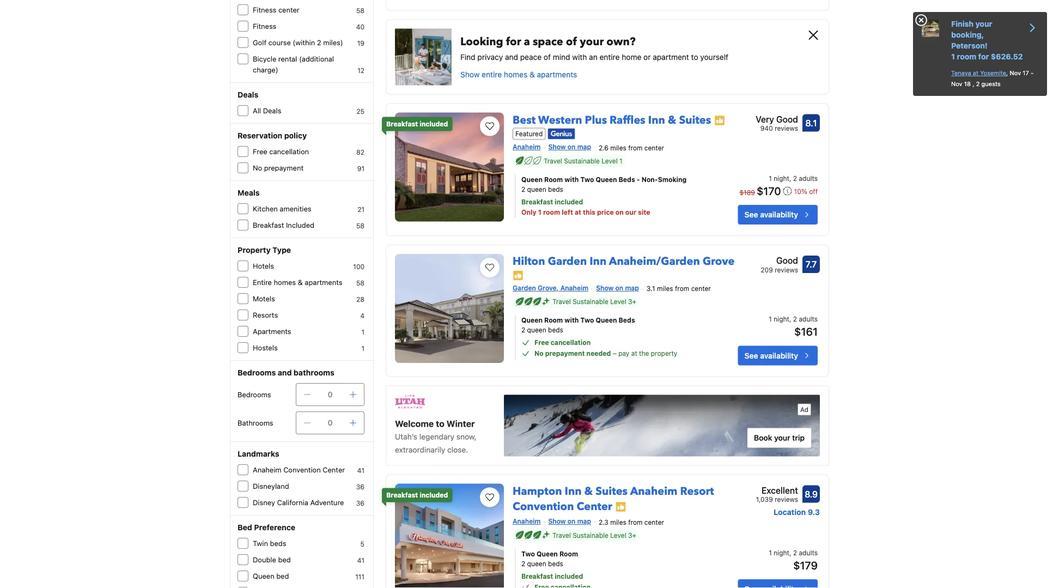 Task type: vqa. For each thing, say whether or not it's contained in the screenshot.


Task type: locate. For each thing, give the bounding box(es) containing it.
see availability link
[[738, 205, 818, 225], [738, 346, 818, 366]]

adults
[[799, 174, 818, 182], [799, 315, 818, 323], [799, 549, 818, 557]]

cancellation down 'queen room with two queen beds'
[[551, 339, 591, 346]]

0 horizontal spatial no
[[253, 164, 262, 172]]

2 breakfast included from the top
[[386, 492, 448, 499]]

reviews for good
[[775, 266, 799, 274]]

level for suites
[[611, 531, 627, 539]]

availability down $170
[[761, 210, 799, 219]]

reviews right the '940'
[[775, 124, 799, 132]]

2 travel sustainable level 3+ from the top
[[553, 531, 637, 539]]

1 night , 2 adults $161
[[769, 315, 818, 338]]

two inside queen room with two queen beds - non-smoking 2 queen beds breakfast included only 1 room left at this price on our site
[[581, 176, 594, 183]]

2 right 18
[[977, 80, 980, 87]]

with inside queen room with two queen beds - non-smoking 2 queen beds breakfast included only 1 room left at this price on our site
[[565, 176, 579, 183]]

for inside looking for a space of your own? find privacy and peace of mind with an entire home or apartment to yourself
[[506, 34, 521, 49]]

map
[[578, 143, 592, 151], [625, 284, 639, 292], [578, 518, 592, 525]]

sustainable up 'queen room with two queen beds'
[[573, 298, 609, 306]]

on up travel sustainable level 1
[[568, 143, 576, 151]]

0 vertical spatial no
[[253, 164, 262, 172]]

0 vertical spatial availability
[[761, 210, 799, 219]]

see for best western plus raffles inn & suites
[[745, 210, 759, 219]]

on down hilton garden inn anaheim/garden grove
[[616, 284, 624, 292]]

show up two queen room
[[549, 518, 566, 525]]

map up travel sustainable level 1
[[578, 143, 592, 151]]

1 queen from the top
[[527, 185, 547, 193]]

0 horizontal spatial of
[[544, 52, 551, 61]]

2 vertical spatial from
[[629, 518, 643, 526]]

good 209 reviews
[[761, 255, 799, 274]]

9.3
[[808, 508, 820, 517]]

property
[[238, 246, 271, 255]]

queen down two queen room
[[527, 560, 547, 567]]

travel sustainable level 3+ for inn
[[553, 298, 637, 306]]

1 vertical spatial level
[[611, 298, 627, 306]]

1 vertical spatial see availability
[[745, 351, 799, 360]]

show for best
[[549, 143, 566, 151]]

breakfast included for hampton
[[386, 492, 448, 499]]

fitness
[[253, 6, 277, 14], [253, 22, 277, 30]]

center down grove
[[692, 285, 711, 293]]

10%
[[795, 188, 808, 195]]

1 horizontal spatial room
[[958, 52, 977, 61]]

0 vertical spatial for
[[506, 34, 521, 49]]

bedrooms up bathrooms
[[238, 390, 271, 399]]

0 vertical spatial apartments
[[537, 70, 577, 79]]

room inside finish your booking, peterson! 1 room for $626.52
[[958, 52, 977, 61]]

1 reviews from the top
[[775, 124, 799, 132]]

1 fitness from the top
[[253, 6, 277, 14]]

36 for disney california adventure
[[356, 499, 365, 507]]

1 vertical spatial free
[[535, 339, 549, 346]]

on for inn
[[616, 284, 624, 292]]

1 horizontal spatial your
[[976, 19, 993, 28]]

1 horizontal spatial inn
[[590, 254, 607, 269]]

1 vertical spatial -
[[637, 176, 640, 183]]

queen for 2 queen beds breakfast included
[[527, 560, 547, 567]]

0 vertical spatial entire
[[600, 52, 620, 61]]

inn inside hilton garden inn anaheim/garden grove 'link'
[[590, 254, 607, 269]]

see availability link down 1 night , 2 adults $161
[[738, 346, 818, 366]]

two for queen room with two queen beds - non-smoking 2 queen beds breakfast included only 1 room left at this price on our site
[[581, 176, 594, 183]]

beds down 'queen room with two queen beds'
[[548, 326, 564, 334]]

2 adults from the top
[[799, 315, 818, 323]]

1 vertical spatial travel sustainable level 3+
[[553, 531, 637, 539]]

1 vertical spatial two
[[581, 317, 594, 324]]

suites inside hampton inn & suites anaheim resort convention center
[[596, 484, 628, 499]]

two queen room
[[522, 550, 578, 558]]

1 vertical spatial center
[[577, 499, 613, 514]]

for left a
[[506, 34, 521, 49]]

from down raffles
[[629, 144, 643, 152]]

3+ up queen room with two queen beds link
[[629, 298, 637, 306]]

with inside queen room with two queen beds link
[[565, 317, 579, 324]]

convention up the disney california adventure
[[284, 466, 321, 474]]

included inside queen room with two queen beds - non-smoking 2 queen beds breakfast included only 1 room left at this price on our site
[[555, 198, 583, 206]]

1 see availability link from the top
[[738, 205, 818, 225]]

center up 2.3
[[577, 499, 613, 514]]

prepayment down reservation policy
[[264, 164, 304, 172]]

3 reviews from the top
[[775, 496, 799, 503]]

bedrooms for bedrooms
[[238, 390, 271, 399]]

0 horizontal spatial center
[[323, 466, 345, 474]]

convention inside hampton inn & suites anaheim resort convention center
[[513, 499, 574, 514]]

1 see from the top
[[745, 210, 759, 219]]

miles right 3.1
[[657, 285, 674, 293]]

1 travel sustainable level 3+ from the top
[[553, 298, 637, 306]]

this property is part of our preferred partner program. it's committed to providing excellent service and good value. it'll pay us a higher commission if you make a booking. image for best western plus raffles inn & suites
[[715, 115, 726, 126]]

adults inside 1 night , 2 adults $179
[[799, 549, 818, 557]]

1 vertical spatial cancellation
[[551, 339, 591, 346]]

miles
[[611, 144, 627, 152], [657, 285, 674, 293], [611, 518, 627, 526]]

our
[[626, 208, 637, 216]]

this property is part of our preferred partner program. it's committed to providing excellent service and good value. it'll pay us a higher commission if you make a booking. image
[[715, 115, 726, 126], [715, 115, 726, 126], [513, 270, 524, 281], [513, 270, 524, 281], [616, 502, 627, 513]]

0 horizontal spatial entire
[[482, 70, 502, 79]]

deals
[[238, 90, 259, 99], [263, 107, 282, 115]]

very good element
[[756, 112, 799, 126]]

inn right hampton
[[565, 484, 582, 499]]

1 36 from the top
[[356, 483, 365, 491]]

&
[[530, 70, 535, 79], [668, 112, 677, 127], [298, 278, 303, 286], [585, 484, 593, 499]]

anaheim up 2.3 miles from center
[[631, 484, 678, 499]]

0 vertical spatial see availability
[[745, 210, 799, 219]]

included
[[286, 221, 315, 229]]

two down travel sustainable level 1
[[581, 176, 594, 183]]

availability
[[761, 210, 799, 219], [761, 351, 799, 360]]

your
[[976, 19, 993, 28], [580, 34, 604, 49]]

1
[[952, 52, 956, 61], [620, 157, 623, 165], [769, 174, 772, 182], [538, 208, 542, 216], [769, 315, 772, 323], [362, 328, 365, 336], [362, 345, 365, 352], [769, 549, 772, 557]]

center for hampton inn & suites anaheim resort convention center
[[645, 518, 665, 526]]

from for anaheim/garden
[[675, 285, 690, 293]]

reviews inside excellent 1,039 reviews
[[775, 496, 799, 503]]

of
[[566, 34, 577, 49], [544, 52, 551, 61]]

1 vertical spatial see availability link
[[738, 346, 818, 366]]

bedrooms for bedrooms and bathrooms
[[238, 368, 276, 377]]

1 vertical spatial and
[[278, 368, 292, 377]]

0 horizontal spatial inn
[[565, 484, 582, 499]]

0 vertical spatial travel
[[544, 157, 562, 165]]

center up adventure on the left bottom of the page
[[323, 466, 345, 474]]

no for no prepayment needed – pay at the property
[[535, 350, 544, 357]]

sustainable down 2.3
[[573, 531, 609, 539]]

bed right double
[[278, 556, 291, 564]]

0 horizontal spatial convention
[[284, 466, 321, 474]]

2 bedrooms from the top
[[238, 390, 271, 399]]

0 horizontal spatial your
[[580, 34, 604, 49]]

entire
[[600, 52, 620, 61], [482, 70, 502, 79]]

homes right entire
[[274, 278, 296, 286]]

show inside button
[[461, 70, 480, 79]]

deals up all
[[238, 90, 259, 99]]

2 vertical spatial night
[[774, 549, 790, 557]]

breakfast inside 2 queen beds breakfast included
[[522, 573, 553, 580]]

nov
[[1010, 70, 1022, 77], [952, 80, 963, 87]]

2 fitness from the top
[[253, 22, 277, 30]]

entire right an on the top of the page
[[600, 52, 620, 61]]

0 vertical spatial fitness
[[253, 6, 277, 14]]

2 see from the top
[[745, 351, 759, 360]]

2 vertical spatial reviews
[[775, 496, 799, 503]]

with down the garden grove, anaheim
[[565, 317, 579, 324]]

1 vertical spatial beds
[[619, 317, 635, 324]]

room inside queen room with two queen beds - non-smoking 2 queen beds breakfast included only 1 room left at this price on our site
[[543, 208, 560, 216]]

58 up 40
[[356, 7, 365, 14]]

see
[[745, 210, 759, 219], [745, 351, 759, 360]]

for
[[506, 34, 521, 49], [979, 52, 990, 61]]

1 see availability from the top
[[745, 210, 799, 219]]

8.9
[[805, 489, 818, 499]]

, for 1 night , 2 adults $179
[[790, 549, 792, 557]]

0
[[328, 390, 333, 399], [328, 418, 333, 427]]

2 vertical spatial show on map
[[549, 518, 592, 525]]

to
[[692, 52, 699, 61]]

best western plus raffles inn & suites image
[[395, 112, 504, 221]]

1 vertical spatial 58
[[356, 222, 365, 229]]

1 beds from the top
[[619, 176, 635, 183]]

2 availability from the top
[[761, 351, 799, 360]]

level down 2.6
[[602, 157, 618, 165]]

58 up 28
[[356, 279, 365, 287]]

beds up left
[[548, 185, 564, 193]]

2.6
[[599, 144, 609, 152]]

show on map down hilton garden inn anaheim/garden grove
[[596, 284, 639, 292]]

for up the tenaya at yosemite ,
[[979, 52, 990, 61]]

2 36 from the top
[[356, 499, 365, 507]]

2 good from the top
[[777, 255, 799, 266]]

0 vertical spatial sustainable
[[564, 157, 600, 165]]

center
[[279, 6, 300, 14], [645, 144, 665, 152], [692, 285, 711, 293], [645, 518, 665, 526]]

center inside hampton inn & suites anaheim resort convention center
[[577, 499, 613, 514]]

7.7
[[806, 259, 817, 270]]

2 41 from the top
[[358, 557, 365, 564]]

on
[[568, 143, 576, 151], [616, 208, 624, 216], [616, 284, 624, 292], [568, 518, 576, 525]]

genius discounts available at this property. image
[[548, 128, 575, 139], [548, 128, 575, 139]]

no up meals
[[253, 164, 262, 172]]

3.1 miles from center
[[647, 285, 711, 293]]

with left an on the top of the page
[[573, 52, 587, 61]]

scored 8.1 element
[[803, 114, 820, 132]]

bedrooms down hostels
[[238, 368, 276, 377]]

beds
[[619, 176, 635, 183], [619, 317, 635, 324]]

night inside 1 night , 2 adults $161
[[774, 315, 790, 323]]

two up needed
[[581, 317, 594, 324]]

with for queen room with two queen beds - non-smoking 2 queen beds breakfast included only 1 room left at this price on our site
[[565, 176, 579, 183]]

hampton inn & suites anaheim resort convention center
[[513, 484, 715, 514]]

1 vertical spatial with
[[565, 176, 579, 183]]

58
[[356, 7, 365, 14], [356, 222, 365, 229], [356, 279, 365, 287]]

1 vertical spatial prepayment
[[546, 350, 585, 357]]

1 vertical spatial for
[[979, 52, 990, 61]]

1 vertical spatial inn
[[590, 254, 607, 269]]

0 vertical spatial room
[[958, 52, 977, 61]]

1 vertical spatial apartments
[[305, 278, 343, 286]]

0 vertical spatial garden
[[548, 254, 587, 269]]

1 41 from the top
[[358, 467, 365, 474]]

36
[[356, 483, 365, 491], [356, 499, 365, 507]]

kitchen
[[253, 205, 278, 213]]

suites inside the "best western plus raffles inn & suites" link
[[679, 112, 712, 127]]

adults inside 1 night , 2 adults $161
[[799, 315, 818, 323]]

room down peterson!
[[958, 52, 977, 61]]

1 vertical spatial night
[[774, 315, 790, 323]]

travel down western
[[544, 157, 562, 165]]

0 horizontal spatial apartments
[[305, 278, 343, 286]]

1 3+ from the top
[[629, 298, 637, 306]]

2 0 from the top
[[328, 418, 333, 427]]

of left mind at the right
[[544, 52, 551, 61]]

from right 3.1
[[675, 285, 690, 293]]

1 vertical spatial availability
[[761, 351, 799, 360]]

1 0 from the top
[[328, 390, 333, 399]]

, inside 1 night , 2 adults $179
[[790, 549, 792, 557]]

2 3+ from the top
[[629, 531, 637, 539]]

1 horizontal spatial deals
[[263, 107, 282, 115]]

free cancellation up no prepayment
[[253, 147, 309, 156]]

travel sustainable level 3+
[[553, 298, 637, 306], [553, 531, 637, 539]]

bed down double bed in the left bottom of the page
[[277, 572, 289, 580]]

1 horizontal spatial no
[[535, 350, 544, 357]]

0 horizontal spatial and
[[278, 368, 292, 377]]

room for queen room with two queen beds - non-smoking 2 queen beds breakfast included only 1 room left at this price on our site
[[545, 176, 563, 183]]

1 vertical spatial 0
[[328, 418, 333, 427]]

2 inside queen room with two queen beds - non-smoking 2 queen beds breakfast included only 1 room left at this price on our site
[[522, 185, 526, 193]]

bedrooms
[[238, 368, 276, 377], [238, 390, 271, 399]]

from right 2.3
[[629, 518, 643, 526]]

2 vertical spatial at
[[632, 350, 638, 357]]

or
[[644, 52, 651, 61]]

0 vertical spatial reviews
[[775, 124, 799, 132]]

own?
[[607, 34, 636, 49]]

3+ for anaheim/garden
[[629, 298, 637, 306]]

$161
[[795, 325, 818, 338]]

motels
[[253, 295, 275, 303]]

entire down privacy
[[482, 70, 502, 79]]

excellent
[[762, 485, 799, 496]]

best western plus raffles inn & suites link
[[513, 108, 712, 127]]

level down 2.3 miles from center
[[611, 531, 627, 539]]

at left the
[[632, 350, 638, 357]]

show for hilton
[[596, 284, 614, 292]]

0 horizontal spatial nov
[[952, 80, 963, 87]]

beds for queen room with two queen beds
[[619, 317, 635, 324]]

3+ for suites
[[629, 531, 637, 539]]

2 queen from the top
[[527, 326, 547, 334]]

2 beds from the top
[[619, 317, 635, 324]]

queen for 2 queen beds
[[527, 326, 547, 334]]

adults for hilton garden inn anaheim/garden grove
[[799, 315, 818, 323]]

3 night from the top
[[774, 549, 790, 557]]

two up 2 queen beds breakfast included
[[522, 550, 535, 558]]

bicycle rental (additional charge)
[[253, 55, 334, 74]]

beds inside queen room with two queen beds - non-smoking 2 queen beds breakfast included only 1 room left at this price on our site
[[619, 176, 635, 183]]

0 vertical spatial good
[[777, 114, 799, 124]]

2 down two queen room
[[522, 560, 526, 567]]

2 vertical spatial with
[[565, 317, 579, 324]]

2 58 from the top
[[356, 222, 365, 229]]

& right hampton
[[585, 484, 593, 499]]

940
[[761, 124, 773, 132]]

beds up pay
[[619, 317, 635, 324]]

see availability link for hilton garden inn anaheim/garden grove
[[738, 346, 818, 366]]

1 vertical spatial show on map
[[596, 284, 639, 292]]

1 horizontal spatial apartments
[[537, 70, 577, 79]]

2 see availability from the top
[[745, 351, 799, 360]]

deals right all
[[263, 107, 282, 115]]

hostels
[[253, 344, 278, 352]]

0 vertical spatial room
[[545, 176, 563, 183]]

location 9.3
[[774, 508, 820, 517]]

0 vertical spatial adults
[[799, 174, 818, 182]]

miles for anaheim/garden
[[657, 285, 674, 293]]

0 horizontal spatial for
[[506, 34, 521, 49]]

0 vertical spatial 3+
[[629, 298, 637, 306]]

room up 2 queen beds
[[545, 317, 563, 324]]

double
[[253, 556, 276, 564]]

reviews inside good 209 reviews
[[775, 266, 799, 274]]

good inside very good 940 reviews
[[777, 114, 799, 124]]

double bed
[[253, 556, 291, 564]]

convention down hampton
[[513, 499, 574, 514]]

travel for garden
[[553, 298, 571, 306]]

grove,
[[538, 284, 559, 292]]

0 vertical spatial from
[[629, 144, 643, 152]]

1 breakfast included from the top
[[386, 120, 448, 128]]

show down hilton garden inn anaheim/garden grove
[[596, 284, 614, 292]]

1 vertical spatial convention
[[513, 499, 574, 514]]

garden left grove,
[[513, 284, 536, 292]]

, inside 1 night , 2 adults $161
[[790, 315, 792, 323]]

all
[[253, 107, 261, 115]]

sustainable
[[564, 157, 600, 165], [573, 298, 609, 306], [573, 531, 609, 539]]

night inside 1 night , 2 adults $179
[[774, 549, 790, 557]]

center for best western plus raffles inn & suites
[[645, 144, 665, 152]]

3 adults from the top
[[799, 549, 818, 557]]

1 vertical spatial see
[[745, 351, 759, 360]]

center up non-
[[645, 144, 665, 152]]

1 vertical spatial entire
[[482, 70, 502, 79]]

2 left miles)
[[317, 38, 321, 47]]

0 vertical spatial nov
[[1010, 70, 1022, 77]]

bed
[[278, 556, 291, 564], [277, 572, 289, 580]]

2 vertical spatial adults
[[799, 549, 818, 557]]

1 vertical spatial queen
[[527, 326, 547, 334]]

queen inside 2 queen beds breakfast included
[[527, 560, 547, 567]]

2 vertical spatial queen
[[527, 560, 547, 567]]

finish
[[952, 19, 974, 28]]

1 horizontal spatial and
[[505, 52, 518, 61]]

1 vertical spatial from
[[675, 285, 690, 293]]

free down reservation
[[253, 147, 268, 156]]

level for anaheim/garden
[[611, 298, 627, 306]]

booking,
[[952, 30, 985, 39]]

0 vertical spatial suites
[[679, 112, 712, 127]]

map left 3.1
[[625, 284, 639, 292]]

3 58 from the top
[[356, 279, 365, 287]]

1 night from the top
[[774, 174, 790, 182]]

adults for hampton inn & suites anaheim resort convention center
[[799, 549, 818, 557]]

2 vertical spatial sustainable
[[573, 531, 609, 539]]

2 vertical spatial inn
[[565, 484, 582, 499]]

fitness for fitness
[[253, 22, 277, 30]]

plus
[[585, 112, 607, 127]]

reviews down excellent
[[775, 496, 799, 503]]

2 see availability link from the top
[[738, 346, 818, 366]]

homes inside show entire homes & apartments button
[[504, 70, 528, 79]]

0 vertical spatial with
[[573, 52, 587, 61]]

1 horizontal spatial cancellation
[[551, 339, 591, 346]]

entire inside looking for a space of your own? find privacy and peace of mind with an entire home or apartment to yourself
[[600, 52, 620, 61]]

1 vertical spatial travel
[[553, 298, 571, 306]]

with inside looking for a space of your own? find privacy and peace of mind with an entire home or apartment to yourself
[[573, 52, 587, 61]]

garden inside 'link'
[[548, 254, 587, 269]]

58 down 21
[[356, 222, 365, 229]]

your up an on the top of the page
[[580, 34, 604, 49]]

111
[[356, 573, 365, 581]]

reviews for excellent
[[775, 496, 799, 503]]

1 good from the top
[[777, 114, 799, 124]]

no down 2 queen beds
[[535, 350, 544, 357]]

on left 2.3
[[568, 518, 576, 525]]

apartments inside button
[[537, 70, 577, 79]]

breakfast included
[[386, 120, 448, 128], [386, 492, 448, 499]]

bedrooms and bathrooms
[[238, 368, 335, 377]]

this property is part of our preferred partner program. it's committed to providing excellent service and good value. it'll pay us a higher commission if you make a booking. image for hilton garden inn anaheim/garden grove
[[513, 270, 524, 281]]

at right tenaya
[[974, 70, 979, 77]]

1 horizontal spatial for
[[979, 52, 990, 61]]

yosemite
[[981, 70, 1007, 77]]

show on map
[[549, 143, 592, 151], [596, 284, 639, 292], [549, 518, 592, 525]]

2 vertical spatial miles
[[611, 518, 627, 526]]

nov left 18
[[952, 80, 963, 87]]

1 horizontal spatial of
[[566, 34, 577, 49]]

property type
[[238, 246, 291, 255]]

0 vertical spatial show on map
[[549, 143, 592, 151]]

scored 7.7 element
[[803, 256, 820, 273]]

1 horizontal spatial center
[[577, 499, 613, 514]]

1 vertical spatial 3+
[[629, 531, 637, 539]]

free down 2 queen beds
[[535, 339, 549, 346]]

homes
[[504, 70, 528, 79], [274, 278, 296, 286]]

anaheim up disneyland
[[253, 466, 282, 474]]

2 night from the top
[[774, 315, 790, 323]]

2 vertical spatial travel
[[553, 531, 571, 539]]

good right very
[[777, 114, 799, 124]]

1 horizontal spatial prepayment
[[546, 350, 585, 357]]

this
[[583, 208, 596, 216]]

0 vertical spatial 41
[[358, 467, 365, 474]]

1 vertical spatial reviews
[[775, 266, 799, 274]]

1 bedrooms from the top
[[238, 368, 276, 377]]

3 queen from the top
[[527, 560, 547, 567]]

pay
[[619, 350, 630, 357]]

show on map up travel sustainable level 1
[[549, 143, 592, 151]]

0 vertical spatial two
[[581, 176, 594, 183]]

room up 2 queen beds breakfast included
[[560, 550, 578, 558]]

left
[[562, 208, 573, 216]]

from for suites
[[629, 518, 643, 526]]

& down peace
[[530, 70, 535, 79]]

0 vertical spatial travel sustainable level 3+
[[553, 298, 637, 306]]

- inside queen room with two queen beds - non-smoking 2 queen beds breakfast included only 1 room left at this price on our site
[[637, 176, 640, 183]]

very good 940 reviews
[[756, 114, 799, 132]]

& inside button
[[530, 70, 535, 79]]

see availability down 1 night , 2 adults $161
[[745, 351, 799, 360]]

2 reviews from the top
[[775, 266, 799, 274]]

golf course (within 2 miles)
[[253, 38, 343, 47]]

show down find
[[461, 70, 480, 79]]

3+
[[629, 298, 637, 306], [629, 531, 637, 539]]

0 vertical spatial night
[[774, 174, 790, 182]]

adventure
[[310, 499, 344, 507]]

queen up no prepayment needed – pay at the property
[[596, 317, 617, 324]]

queen up only
[[527, 185, 547, 193]]

1 vertical spatial good
[[777, 255, 799, 266]]

hilton garden inn anaheim/garden grove image
[[395, 254, 504, 363]]

0 vertical spatial see
[[745, 210, 759, 219]]

breakfast inside queen room with two queen beds - non-smoking 2 queen beds breakfast included only 1 room left at this price on our site
[[522, 198, 553, 206]]

36 for disneyland
[[356, 483, 365, 491]]

0 vertical spatial map
[[578, 143, 592, 151]]

night
[[774, 174, 790, 182], [774, 315, 790, 323], [774, 549, 790, 557]]

1 vertical spatial 36
[[356, 499, 365, 507]]

1 vertical spatial adults
[[799, 315, 818, 323]]

0 horizontal spatial at
[[575, 208, 582, 216]]

travel up two queen room
[[553, 531, 571, 539]]

1 availability from the top
[[761, 210, 799, 219]]

adults up $161
[[799, 315, 818, 323]]

availability down 1 night , 2 adults $161
[[761, 351, 799, 360]]

- right 17 in the right top of the page
[[1031, 70, 1034, 77]]

queen inside queen room with two queen beds - non-smoking 2 queen beds breakfast included only 1 room left at this price on our site
[[527, 185, 547, 193]]

center for hilton garden inn anaheim/garden grove
[[692, 285, 711, 293]]

-
[[1031, 70, 1034, 77], [637, 176, 640, 183]]

0 vertical spatial free cancellation
[[253, 147, 309, 156]]

your up "booking,"
[[976, 19, 993, 28]]

map left 2.3
[[578, 518, 592, 525]]

adults up $179
[[799, 549, 818, 557]]

travel sustainable level 3+ down 2.3
[[553, 531, 637, 539]]

inn down price
[[590, 254, 607, 269]]

show for hampton
[[549, 518, 566, 525]]

- left non-
[[637, 176, 640, 183]]

entire inside button
[[482, 70, 502, 79]]

room inside queen room with two queen beds - non-smoking 2 queen beds breakfast included only 1 room left at this price on our site
[[545, 176, 563, 183]]



Task type: describe. For each thing, give the bounding box(es) containing it.
1 horizontal spatial nov
[[1010, 70, 1022, 77]]

82
[[357, 148, 365, 156]]

2 down the garden grove, anaheim
[[522, 326, 526, 334]]

queen up 2 queen beds breakfast included
[[537, 550, 558, 558]]

scored 8.9 element
[[803, 486, 820, 503]]

18
[[965, 80, 971, 87]]

very
[[756, 114, 775, 124]]

night for hilton garden inn anaheim/garden grove
[[774, 315, 790, 323]]

reservation
[[238, 131, 283, 140]]

hampton
[[513, 484, 562, 499]]

looking for a space of your own? find privacy and peace of mind with an entire home or apartment to yourself
[[461, 34, 729, 61]]

inn inside the "best western plus raffles inn & suites" link
[[649, 112, 665, 127]]

queen down travel sustainable level 1
[[596, 176, 617, 183]]

1 night , 2 adults
[[769, 174, 818, 182]]

queen room with two queen beds
[[522, 317, 635, 324]]

sustainable for inn
[[573, 298, 609, 306]]

1 58 from the top
[[356, 7, 365, 14]]

queen bed
[[253, 572, 289, 580]]

raffles
[[610, 112, 646, 127]]

sustainable for plus
[[564, 157, 600, 165]]

2 inside 1 night , 2 adults $179
[[794, 549, 798, 557]]

1 vertical spatial garden
[[513, 284, 536, 292]]

58 for property type
[[356, 279, 365, 287]]

91
[[357, 165, 365, 172]]

queen down double
[[253, 572, 275, 580]]

landmarks
[[238, 449, 279, 458]]

2 queen beds
[[522, 326, 564, 334]]

queen room with two queen beds - non-smoking link
[[522, 174, 706, 184]]

excellent element
[[756, 484, 799, 497]]

see availability link for best western plus raffles inn & suites
[[738, 205, 818, 225]]

from for raffles
[[629, 144, 643, 152]]

no for no prepayment
[[253, 164, 262, 172]]

anaheim inside hampton inn & suites anaheim resort convention center
[[631, 484, 678, 499]]

availability for hilton garden inn anaheim/garden grove
[[761, 351, 799, 360]]

apartment
[[653, 52, 690, 61]]

2 inside 2 queen beds breakfast included
[[522, 560, 526, 567]]

availability for best western plus raffles inn & suites
[[761, 210, 799, 219]]

breakfast included
[[253, 221, 315, 229]]

miles for suites
[[611, 518, 627, 526]]

looking for a space of your own? image
[[395, 29, 452, 85]]

, inside nov 17 - nov 18  ,
[[973, 80, 975, 87]]

western
[[539, 112, 583, 127]]

apartments
[[253, 327, 291, 336]]

night for hampton inn & suites anaheim resort convention center
[[774, 549, 790, 557]]

show on map for &
[[549, 518, 592, 525]]

bed preference
[[238, 523, 296, 532]]

41 for double bed
[[358, 557, 365, 564]]

miles for raffles
[[611, 144, 627, 152]]

anaheim/garden
[[609, 254, 700, 269]]

beds inside queen room with two queen beds - non-smoking 2 queen beds breakfast included only 1 room left at this price on our site
[[548, 185, 564, 193]]

golf
[[253, 38, 267, 47]]

travel for inn
[[553, 531, 571, 539]]

entire homes & apartments
[[253, 278, 343, 286]]

$170
[[757, 184, 782, 197]]

anaheim right grove,
[[561, 284, 589, 292]]

smoking
[[658, 176, 687, 183]]

twin
[[253, 539, 268, 548]]

beds down preference
[[270, 539, 286, 548]]

bathrooms
[[294, 368, 335, 377]]

nov 17 - nov 18  ,
[[952, 70, 1034, 87]]

19
[[357, 39, 365, 47]]

queen room with two queen beds link
[[522, 315, 706, 325]]

queen up only
[[522, 176, 543, 183]]

& inside hampton inn & suites anaheim resort convention center
[[585, 484, 593, 499]]

this property is part of our preferred partner program. it's committed to providing excellent service and good value. it'll pay us a higher commission if you make a booking. image
[[616, 502, 627, 513]]

miles)
[[323, 38, 343, 47]]

bed for queen bed
[[277, 572, 289, 580]]

on inside queen room with two queen beds - non-smoking 2 queen beds breakfast included only 1 room left at this price on our site
[[616, 208, 624, 216]]

, for 1 night , 2 adults
[[790, 174, 792, 182]]

1 vertical spatial free cancellation
[[535, 339, 591, 346]]

prepayment for no prepayment needed – pay at the property
[[546, 350, 585, 357]]

0 vertical spatial center
[[323, 466, 345, 474]]

advertisement region
[[386, 386, 830, 466]]

2 up 10% at the right
[[794, 174, 798, 182]]

show on map for inn
[[596, 284, 639, 292]]

2 inside 1 night , 2 adults $161
[[794, 315, 798, 323]]

0 for bedrooms
[[328, 390, 333, 399]]

3.1
[[647, 285, 656, 293]]

rental
[[278, 55, 297, 63]]

with for queen room with two queen beds
[[565, 317, 579, 324]]

included inside 2 queen beds breakfast included
[[555, 573, 583, 580]]

only
[[522, 208, 537, 216]]

find
[[461, 52, 476, 61]]

map for plus
[[578, 143, 592, 151]]

1 adults from the top
[[799, 174, 818, 182]]

disneyland
[[253, 482, 289, 490]]

1 vertical spatial deals
[[263, 107, 282, 115]]

california
[[277, 499, 308, 507]]

amenities
[[280, 205, 312, 213]]

on for plus
[[568, 143, 576, 151]]

see availability for best western plus raffles inn & suites
[[745, 210, 799, 219]]

garden grove, anaheim
[[513, 284, 589, 292]]

28
[[357, 295, 365, 303]]

and inside looking for a space of your own? find privacy and peace of mind with an entire home or apartment to yourself
[[505, 52, 518, 61]]

home
[[622, 52, 642, 61]]

bathrooms
[[238, 419, 273, 427]]

finish your booking, peterson! 1 room for $626.52
[[952, 19, 1024, 61]]

–
[[613, 350, 617, 357]]

(within
[[293, 38, 315, 47]]

1 inside queen room with two queen beds - non-smoking 2 queen beds breakfast included only 1 room left at this price on our site
[[538, 208, 542, 216]]

two for queen room with two queen beds
[[581, 317, 594, 324]]

policy
[[284, 131, 307, 140]]

an
[[589, 52, 598, 61]]

0 for bathrooms
[[328, 418, 333, 427]]

hotels
[[253, 262, 274, 270]]

0 horizontal spatial free cancellation
[[253, 147, 309, 156]]

1 vertical spatial of
[[544, 52, 551, 61]]

sustainable for &
[[573, 531, 609, 539]]

map for &
[[578, 518, 592, 525]]

excellent 1,039 reviews
[[756, 485, 799, 503]]

room for queen room with two queen beds
[[545, 317, 563, 324]]

peace
[[520, 52, 542, 61]]

see availability for hilton garden inn anaheim/garden grove
[[745, 351, 799, 360]]

hilton
[[513, 254, 545, 269]]

reviews inside very good 940 reviews
[[775, 124, 799, 132]]

show entire homes & apartments
[[461, 70, 577, 79]]

breakfast included for best
[[386, 120, 448, 128]]

location
[[774, 508, 806, 517]]

for inside finish your booking, peterson! 1 room for $626.52
[[979, 52, 990, 61]]

25
[[357, 107, 365, 115]]

2 vertical spatial room
[[560, 550, 578, 558]]

type
[[273, 246, 291, 255]]

5
[[361, 540, 365, 548]]

0 vertical spatial deals
[[238, 90, 259, 99]]

on for &
[[568, 518, 576, 525]]

hampton inn & suites anaheim resort convention center link
[[513, 480, 715, 514]]

show on map for plus
[[549, 143, 592, 151]]

2 vertical spatial two
[[522, 550, 535, 558]]

mind
[[553, 52, 571, 61]]

0 vertical spatial cancellation
[[269, 147, 309, 156]]

21
[[358, 206, 365, 213]]

entire
[[253, 278, 272, 286]]

two queen room link
[[522, 549, 706, 559]]

tenaya at yosemite image
[[922, 20, 940, 37]]

queen room with two queen beds - non-smoking 2 queen beds breakfast included only 1 room left at this price on our site
[[522, 176, 687, 216]]

17
[[1023, 70, 1030, 77]]

bed for double bed
[[278, 556, 291, 564]]

level for raffles
[[602, 157, 618, 165]]

1 inside finish your booking, peterson! 1 room for $626.52
[[952, 52, 956, 61]]

course
[[269, 38, 291, 47]]

good element
[[761, 254, 799, 267]]

- inside nov 17 - nov 18  ,
[[1031, 70, 1034, 77]]

preference
[[254, 523, 296, 532]]

good inside good 209 reviews
[[777, 255, 799, 266]]

bed
[[238, 523, 252, 532]]

disney
[[253, 499, 275, 507]]

beds for queen room with two queen beds - non-smoking 2 queen beds breakfast included only 1 room left at this price on our site
[[619, 176, 635, 183]]

prepayment for no prepayment
[[264, 164, 304, 172]]

0 vertical spatial free
[[253, 147, 268, 156]]

4
[[360, 312, 365, 319]]

1 inside 1 night , 2 adults $161
[[769, 315, 772, 323]]

anaheim down the featured
[[513, 143, 541, 151]]

grove
[[703, 254, 735, 269]]

privacy
[[478, 52, 503, 61]]

fitness for fitness center
[[253, 6, 277, 14]]

guests
[[982, 80, 1001, 87]]

at inside queen room with two queen beds - non-smoking 2 queen beds breakfast included only 1 room left at this price on our site
[[575, 208, 582, 216]]

property
[[651, 350, 678, 357]]

a
[[524, 34, 530, 49]]

40
[[356, 23, 365, 31]]

beds inside 2 queen beds breakfast included
[[548, 560, 564, 567]]

center up golf course (within 2 miles)
[[279, 6, 300, 14]]

inn inside hampton inn & suites anaheim resort convention center
[[565, 484, 582, 499]]

this property is part of our preferred partner program. it's committed to providing excellent service and good value. it'll pay us a higher commission if you make a booking. image for hampton inn & suites anaheim resort convention center
[[616, 502, 627, 513]]

41 for anaheim convention center
[[358, 467, 365, 474]]

0 vertical spatial at
[[974, 70, 979, 77]]

$626.52
[[992, 52, 1024, 61]]

see for hilton garden inn anaheim/garden grove
[[745, 351, 759, 360]]

1 night , 2 adults $179
[[769, 549, 818, 572]]

twin beds
[[253, 539, 286, 548]]

, for 1 night , 2 adults $161
[[790, 315, 792, 323]]

58 for meals
[[356, 222, 365, 229]]

100
[[353, 263, 365, 270]]

& right raffles
[[668, 112, 677, 127]]

1 inside 1 night , 2 adults $179
[[769, 549, 772, 557]]

your inside looking for a space of your own? find privacy and peace of mind with an entire home or apartment to yourself
[[580, 34, 604, 49]]

all deals
[[253, 107, 282, 115]]

yourself
[[701, 52, 729, 61]]

0 vertical spatial of
[[566, 34, 577, 49]]

1 horizontal spatial at
[[632, 350, 638, 357]]

bicycle
[[253, 55, 277, 63]]

no prepayment needed – pay at the property
[[535, 350, 678, 357]]

& right entire
[[298, 278, 303, 286]]

your inside finish your booking, peterson! 1 room for $626.52
[[976, 19, 993, 28]]

travel for western
[[544, 157, 562, 165]]

map for inn
[[625, 284, 639, 292]]

needed
[[587, 350, 611, 357]]

anaheim down hampton
[[513, 518, 541, 525]]

featured
[[516, 130, 543, 138]]

1 vertical spatial homes
[[274, 278, 296, 286]]

travel sustainable level 3+ for &
[[553, 531, 637, 539]]

resorts
[[253, 311, 278, 319]]

hampton inn & suites anaheim resort convention center image
[[395, 484, 504, 588]]

queen up 2 queen beds
[[522, 317, 543, 324]]



